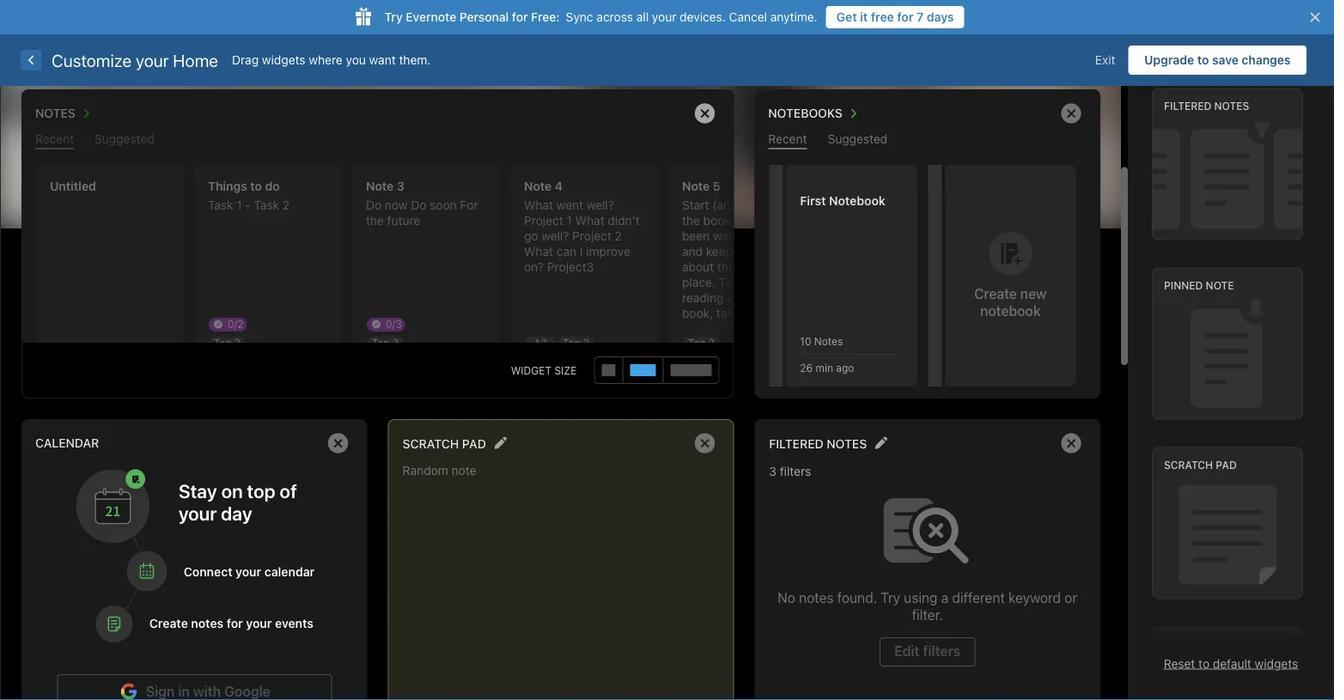 Task type: locate. For each thing, give the bounding box(es) containing it.
good
[[34, 106, 72, 125]]

1 horizontal spatial widgets
[[1255, 657, 1299, 671]]

1 horizontal spatial for
[[898, 10, 914, 24]]

for for 7
[[898, 10, 914, 24]]

0 vertical spatial filtered notes
[[1165, 100, 1250, 112]]

0 vertical spatial scratch pad
[[403, 437, 486, 451]]

to down shortcuts
[[1199, 657, 1210, 671]]

0 horizontal spatial filtered
[[770, 437, 824, 451]]

edit widget title image
[[494, 437, 507, 450]]

0 horizontal spatial scratch
[[403, 437, 459, 451]]

2 for from the left
[[898, 10, 914, 24]]

to inside the upgrade to save changes button
[[1198, 53, 1210, 67]]

scratch pad
[[403, 437, 486, 451], [1165, 459, 1238, 471]]

for left free: at the top of page
[[512, 10, 528, 24]]

filtered
[[1165, 100, 1212, 112], [770, 437, 824, 451]]

1 remove image from the top
[[688, 96, 722, 131]]

0 vertical spatial scratch
[[403, 437, 459, 451]]

1 vertical spatial to
[[1199, 657, 1210, 671]]

to left the save at the right top of page
[[1198, 53, 1210, 67]]

filtered inside button
[[770, 437, 824, 451]]

scratch
[[403, 437, 459, 451], [1165, 459, 1214, 471]]

1 horizontal spatial notes
[[1215, 100, 1250, 112]]

filtered notes
[[1165, 100, 1250, 112], [770, 437, 867, 451]]

1 for from the left
[[512, 10, 528, 24]]

exit button
[[1083, 46, 1129, 75]]

0 horizontal spatial widgets
[[262, 53, 306, 67]]

2 remove image from the top
[[688, 426, 722, 461]]

morning,
[[76, 106, 137, 125]]

1 horizontal spatial scratch pad
[[1165, 459, 1238, 471]]

1 horizontal spatial scratch
[[1165, 459, 1214, 471]]

november
[[987, 110, 1044, 122]]

filtered notes down the upgrade to save changes button
[[1165, 100, 1250, 112]]

note
[[1207, 280, 1235, 292]]

for inside button
[[898, 10, 914, 24]]

widget
[[511, 364, 552, 376]]

widgets
[[262, 53, 306, 67], [1255, 657, 1299, 671]]

your right all
[[652, 10, 677, 24]]

size
[[555, 364, 577, 376]]

remove image
[[688, 96, 722, 131], [688, 426, 722, 461]]

0 vertical spatial remove image
[[688, 96, 722, 131]]

0 horizontal spatial notes
[[827, 437, 867, 451]]

notes down the save at the right top of page
[[1215, 100, 1250, 112]]

0 horizontal spatial filtered notes
[[770, 437, 867, 451]]

0 horizontal spatial your
[[136, 50, 169, 70]]

0 vertical spatial notes
[[1215, 100, 1250, 112]]

pad
[[462, 437, 486, 451], [1217, 459, 1238, 471]]

0 vertical spatial widgets
[[262, 53, 306, 67]]

personal
[[460, 10, 509, 24]]

reset to default widgets
[[1165, 657, 1299, 671]]

friday,
[[947, 110, 984, 122]]

1 vertical spatial remove image
[[688, 426, 722, 461]]

filtered notes left edit widget title image
[[770, 437, 867, 451]]

evernote
[[406, 10, 457, 24]]

filtered notes button
[[770, 432, 867, 455]]

drag
[[232, 53, 259, 67]]

to for upgrade
[[1198, 53, 1210, 67]]

notes
[[1215, 100, 1250, 112], [827, 437, 867, 451]]

widget size medium image
[[630, 364, 656, 376]]

your
[[652, 10, 677, 24], [136, 50, 169, 70]]

1 vertical spatial notes
[[827, 437, 867, 451]]

get it free for 7 days
[[837, 10, 955, 24]]

1 vertical spatial filtered
[[770, 437, 824, 451]]

to
[[1198, 53, 1210, 67], [1199, 657, 1210, 671]]

2023
[[1063, 110, 1088, 122]]

1 horizontal spatial pad
[[1217, 459, 1238, 471]]

reset
[[1165, 657, 1196, 671]]

days
[[927, 10, 955, 24]]

customize
[[52, 50, 132, 70]]

for for free:
[[512, 10, 528, 24]]

your left the home
[[136, 50, 169, 70]]

0 vertical spatial your
[[652, 10, 677, 24]]

1 horizontal spatial filtered
[[1165, 100, 1212, 112]]

widget size
[[511, 364, 577, 376]]

0 vertical spatial to
[[1198, 53, 1210, 67]]

upgrade to save changes button
[[1129, 46, 1307, 75]]

0 vertical spatial pad
[[462, 437, 486, 451]]

sync
[[566, 10, 594, 24]]

17,
[[1047, 110, 1060, 122]]

0 horizontal spatial pad
[[462, 437, 486, 451]]

for left 7
[[898, 10, 914, 24]]

widgets right default
[[1255, 657, 1299, 671]]

get it free for 7 days button
[[827, 6, 965, 28]]

0 horizontal spatial for
[[512, 10, 528, 24]]

widgets right drag
[[262, 53, 306, 67]]

notes left edit widget title image
[[827, 437, 867, 451]]

pad inside "button"
[[462, 437, 486, 451]]

1 vertical spatial widgets
[[1255, 657, 1299, 671]]

filtered down upgrade
[[1165, 100, 1212, 112]]

anytime.
[[771, 10, 818, 24]]

filtered left edit widget title image
[[770, 437, 824, 451]]

for
[[512, 10, 528, 24], [898, 10, 914, 24]]

remove image
[[1055, 96, 1089, 131], [321, 426, 356, 461], [1055, 426, 1089, 461]]

0 horizontal spatial scratch pad
[[403, 437, 486, 451]]

scratch pad button
[[403, 432, 486, 455]]

customize your home
[[52, 50, 218, 70]]

save
[[1213, 53, 1239, 67]]



Task type: describe. For each thing, give the bounding box(es) containing it.
reset to default widgets button
[[1165, 657, 1299, 671]]

upgrade to save changes
[[1145, 53, 1292, 67]]

john!
[[141, 106, 179, 125]]

want
[[369, 53, 396, 67]]

1 vertical spatial filtered notes
[[770, 437, 867, 451]]

all
[[637, 10, 649, 24]]

default
[[1214, 657, 1252, 671]]

edit widget title image
[[875, 437, 888, 450]]

pinned note
[[1165, 280, 1235, 292]]

free
[[871, 10, 895, 24]]

widget size large image
[[671, 364, 712, 376]]

get
[[837, 10, 857, 24]]

try evernote personal for free: sync across all your devices. cancel anytime.
[[385, 10, 818, 24]]

to for reset
[[1199, 657, 1210, 671]]

home
[[173, 50, 218, 70]]

where
[[309, 53, 343, 67]]

0 vertical spatial filtered
[[1165, 100, 1212, 112]]

you
[[346, 53, 366, 67]]

1 vertical spatial your
[[136, 50, 169, 70]]

shortcuts
[[1165, 639, 1229, 651]]

friday, november 17, 2023
[[947, 110, 1088, 122]]

cancel
[[729, 10, 768, 24]]

it
[[861, 10, 868, 24]]

them.
[[399, 53, 431, 67]]

widget size small image
[[602, 364, 616, 376]]

try
[[385, 10, 403, 24]]

1 horizontal spatial your
[[652, 10, 677, 24]]

devices.
[[680, 10, 726, 24]]

1 vertical spatial pad
[[1217, 459, 1238, 471]]

pinned
[[1165, 280, 1204, 292]]

scratch inside "button"
[[403, 437, 459, 451]]

notes inside button
[[827, 437, 867, 451]]

7
[[917, 10, 924, 24]]

good morning, john!
[[34, 106, 179, 125]]

upgrade
[[1145, 53, 1195, 67]]

across
[[597, 10, 633, 24]]

1 vertical spatial scratch
[[1165, 459, 1214, 471]]

free:
[[531, 10, 560, 24]]

exit
[[1096, 53, 1116, 67]]

1 horizontal spatial filtered notes
[[1165, 100, 1250, 112]]

changes
[[1242, 53, 1292, 67]]

drag widgets where you want them.
[[232, 53, 431, 67]]

1 vertical spatial scratch pad
[[1165, 459, 1238, 471]]



Task type: vqa. For each thing, say whether or not it's contained in the screenshot.
Close image
no



